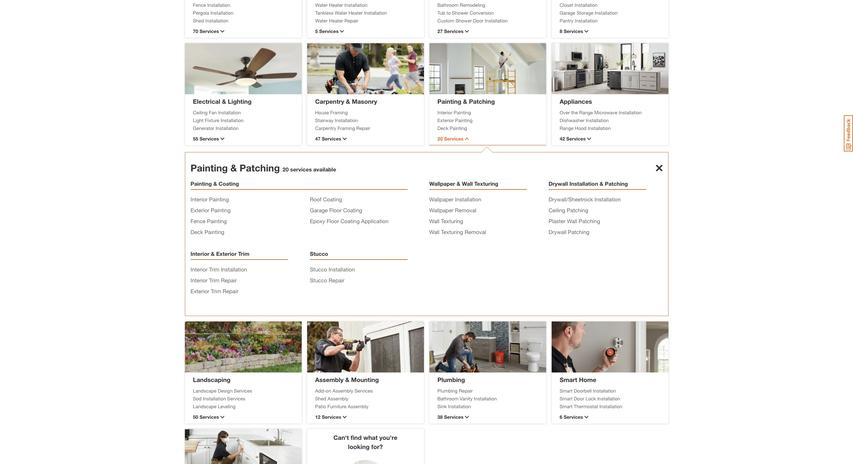 Task type: locate. For each thing, give the bounding box(es) containing it.
custom shower door installation link
[[438, 17, 538, 24]]

coating for garage
[[343, 207, 362, 214]]

20 inside 20 services button
[[438, 136, 443, 142]]

& for carpentry & masonry
[[346, 98, 350, 105]]

0 vertical spatial landscape
[[193, 388, 217, 394]]

& for painting & patching
[[463, 98, 468, 105]]

1 vertical spatial shower
[[456, 18, 472, 23]]

0 vertical spatial exterior painting link
[[438, 117, 538, 124]]

smart home
[[560, 376, 597, 384]]

plumbing up vanity
[[438, 376, 465, 384]]

fence up deck painting
[[191, 218, 206, 225]]

heater
[[329, 2, 343, 8], [349, 10, 363, 16], [329, 18, 343, 23]]

1 vertical spatial stucco
[[310, 266, 327, 273]]

0 vertical spatial range
[[580, 110, 593, 115]]

6 services
[[560, 415, 583, 420]]

0 vertical spatial framing
[[330, 110, 348, 115]]

interior for interior trim installation
[[191, 266, 208, 273]]

services for 50 services
[[200, 415, 219, 420]]

services right 6
[[564, 415, 583, 420]]

carpentry & masonry
[[315, 98, 377, 105]]

& up interior trim installation link
[[211, 251, 215, 257]]

interior painting exterior painting deck painting
[[438, 110, 473, 131]]

landscape
[[193, 388, 217, 394], [193, 404, 217, 410]]

exterior painting link down interior painting
[[191, 207, 231, 214]]

floor for epoxy
[[327, 218, 339, 225]]

1 vertical spatial ceiling
[[549, 207, 566, 214]]

0 horizontal spatial garage
[[310, 207, 328, 214]]

services for 42 services
[[567, 136, 586, 142]]

27 services button
[[438, 28, 538, 35]]

interior inside interior painting exterior painting deck painting
[[438, 110, 453, 115]]

shed inside fence installation pergola installation shed installation
[[193, 18, 204, 23]]

1 drywall from the top
[[549, 181, 568, 187]]

services inside 38 services button
[[444, 415, 464, 420]]

20 inside painting & patching 20 services available
[[283, 166, 289, 173]]

3 stucco from the top
[[310, 277, 327, 284]]

interior trim installation link
[[191, 266, 247, 273]]

fence for fence installation pergola installation shed installation
[[193, 2, 206, 8]]

storage
[[577, 10, 594, 16]]

& for assembly & mounting
[[345, 376, 350, 384]]

range right the
[[580, 110, 593, 115]]

services inside 50 services button
[[200, 415, 219, 420]]

the
[[571, 110, 578, 115]]

exterior up the 20 services
[[438, 117, 454, 123]]

1 horizontal spatial interior painting link
[[438, 109, 538, 116]]

repair down interior trim installation link
[[221, 277, 237, 284]]

1 vertical spatial drywall
[[549, 229, 567, 235]]

interior painting link down "painting & patching" at the right of the page
[[438, 109, 538, 116]]

1 vertical spatial plumbing
[[438, 388, 458, 394]]

1 horizontal spatial deck painting link
[[438, 125, 538, 132]]

shower up 27 services
[[456, 18, 472, 23]]

1 vertical spatial painting & patching link
[[191, 163, 280, 174]]

wallpaper up wallpaper removal
[[429, 196, 454, 203]]

plumbing repair link
[[438, 388, 538, 395]]

0 vertical spatial interior painting link
[[438, 109, 538, 116]]

1 vertical spatial interior painting link
[[191, 196, 229, 203]]

fence inside fence installation pergola installation shed installation
[[193, 2, 206, 8]]

6 services button
[[560, 414, 661, 421]]

plumbing inside plumbing repair bathroom vanity installation sink installation
[[438, 388, 458, 394]]

pantry
[[560, 18, 574, 23]]

heater down water heater installation link
[[349, 10, 363, 16]]

0 horizontal spatial interior painting link
[[191, 196, 229, 203]]

1 vertical spatial floor
[[327, 218, 339, 225]]

closet installation link
[[560, 1, 661, 8]]

deck painting link down "fence painting" link
[[191, 229, 224, 235]]

garage up pantry
[[560, 10, 576, 16]]

stucco down stucco installation
[[310, 277, 327, 284]]

garage
[[560, 10, 576, 16], [310, 207, 328, 214]]

1 carpentry from the top
[[315, 98, 344, 105]]

0 vertical spatial garage
[[560, 10, 576, 16]]

texturing for wall texturing removal
[[441, 229, 463, 235]]

0 horizontal spatial deck
[[191, 229, 203, 235]]

trim down interior trim repair link
[[211, 288, 221, 295]]

0 vertical spatial floor
[[329, 207, 342, 214]]

services right the "5"
[[319, 28, 339, 34]]

services inside add-on assembly services shed assembly patio furniture assembly
[[355, 388, 373, 394]]

2 vertical spatial wallpaper
[[429, 207, 454, 214]]

stucco repair
[[310, 277, 345, 284]]

2 landscape from the top
[[193, 404, 217, 410]]

repair inside "water heater installation tankless water heater installation water heater repair"
[[345, 18, 359, 23]]

wall
[[462, 181, 473, 187], [429, 218, 440, 225], [567, 218, 577, 225], [429, 229, 440, 235]]

drywall/sheetrock
[[549, 196, 593, 203]]

trim for interior trim installation
[[209, 266, 220, 273]]

fence up pergola at left top
[[193, 2, 206, 8]]

range
[[580, 110, 593, 115], [560, 125, 574, 131]]

drywall up drywall/sheetrock
[[549, 181, 568, 187]]

installation up "drywall/sheetrock installation"
[[570, 181, 598, 187]]

feedback link image
[[844, 115, 854, 152]]

services inside 5 services button
[[319, 28, 339, 34]]

1 horizontal spatial painting & patching link
[[438, 98, 495, 105]]

stucco repair link
[[310, 277, 345, 284]]

1 vertical spatial shed
[[315, 396, 326, 402]]

1 vertical spatial heater
[[349, 10, 363, 16]]

1 horizontal spatial 20
[[438, 136, 443, 142]]

installation down microwave
[[586, 117, 609, 123]]

0 horizontal spatial ceiling
[[193, 110, 208, 115]]

& up interior painting exterior painting deck painting
[[463, 98, 468, 105]]

1 horizontal spatial deck
[[438, 125, 449, 131]]

38
[[438, 415, 443, 420]]

water heater installation tankless water heater installation water heater repair
[[315, 2, 387, 23]]

2 plumbing from the top
[[438, 388, 458, 394]]

0 vertical spatial painting & patching link
[[438, 98, 495, 105]]

wall up "wallpaper installation" link
[[462, 181, 473, 187]]

plumbing down 'plumbing' link
[[438, 388, 458, 394]]

1 plumbing from the top
[[438, 376, 465, 384]]

2 drywall from the top
[[549, 229, 567, 235]]

& up painting & coating
[[231, 163, 237, 174]]

repair up vanity
[[459, 388, 473, 394]]

1 stucco from the top
[[310, 251, 328, 257]]

floor down garage floor coating 'link' on the left of the page
[[327, 218, 339, 225]]

installation down carpentry & masonry
[[335, 117, 358, 123]]

installation up tankless water heater installation link
[[345, 2, 368, 8]]

0 vertical spatial plumbing
[[438, 376, 465, 384]]

removal down "wallpaper installation" link
[[455, 207, 477, 214]]

1 vertical spatial water
[[335, 10, 347, 16]]

exterior down interior trim repair link
[[191, 288, 209, 295]]

plaster wall patching link
[[549, 218, 601, 225]]

bathroom up the sink at bottom right
[[438, 396, 459, 402]]

12 services button
[[315, 414, 416, 421]]

interior for interior painting exterior painting deck painting
[[438, 110, 453, 115]]

custom
[[438, 18, 454, 23]]

painting & patching link up painting & coating
[[191, 163, 280, 174]]

plumbing for plumbing repair bathroom vanity installation sink installation
[[438, 388, 458, 394]]

trim for exterior trim repair
[[211, 288, 221, 295]]

stucco installation link
[[310, 266, 355, 273]]

& for electrical & lighting
[[222, 98, 226, 105]]

shower
[[452, 10, 469, 16], [456, 18, 472, 23]]

framing
[[330, 110, 348, 115], [338, 125, 355, 131]]

interior up interior trim repair link
[[191, 266, 208, 273]]

painting & patching link
[[438, 98, 495, 105], [191, 163, 280, 174]]

services
[[290, 166, 312, 173]]

plumbing repair bathroom vanity installation sink installation
[[438, 388, 497, 410]]

0 horizontal spatial 20
[[283, 166, 289, 173]]

2 vertical spatial stucco
[[310, 277, 327, 284]]

repair down stairway installation link
[[357, 125, 370, 131]]

installation down water heater installation link
[[364, 10, 387, 16]]

remodeling
[[460, 2, 486, 8]]

roof coating
[[310, 196, 342, 203]]

services down custom
[[444, 28, 464, 34]]

ceiling fan installation link
[[193, 109, 294, 116]]

door down doorbell
[[574, 396, 585, 402]]

landscape up 50 services
[[193, 404, 217, 410]]

1 vertical spatial range
[[560, 125, 574, 131]]

3 wallpaper from the top
[[429, 207, 454, 214]]

1 vertical spatial framing
[[338, 125, 355, 131]]

door down conversion
[[473, 18, 484, 23]]

services for 47 services
[[322, 136, 341, 142]]

1 horizontal spatial ceiling
[[549, 207, 566, 214]]

1 vertical spatial carpentry
[[315, 125, 336, 131]]

services for 27 services
[[444, 28, 464, 34]]

2 bathroom from the top
[[438, 396, 459, 402]]

0 vertical spatial deck painting link
[[438, 125, 538, 132]]

roof
[[310, 196, 322, 203]]

smart doorbell installation smart door lock installation smart thermostat installation
[[560, 388, 623, 410]]

carpentry up house
[[315, 98, 344, 105]]

38 services button
[[438, 414, 538, 421]]

removal down wallpaper removal "link"
[[465, 229, 486, 235]]

55 services button
[[193, 135, 294, 142]]

1 bathroom from the top
[[438, 2, 459, 8]]

services inside 27 services button
[[444, 28, 464, 34]]

deck down "fence painting" link
[[191, 229, 203, 235]]

2 wallpaper from the top
[[429, 196, 454, 203]]

0 vertical spatial drywall
[[549, 181, 568, 187]]

1 horizontal spatial exterior painting link
[[438, 117, 538, 124]]

services down hood
[[567, 136, 586, 142]]

12 services
[[315, 415, 341, 420]]

coating up interior painting
[[219, 181, 239, 187]]

house framing link
[[315, 109, 416, 116]]

services right 70 at left top
[[200, 28, 219, 34]]

2 stucco from the top
[[310, 266, 327, 273]]

1 vertical spatial wallpaper
[[429, 196, 454, 203]]

0 vertical spatial door
[[473, 18, 484, 23]]

garage floor coating
[[310, 207, 362, 214]]

services inside '70 services' button
[[200, 28, 219, 34]]

installation down design
[[203, 396, 226, 402]]

shed down pergola at left top
[[193, 18, 204, 23]]

services inside 8 services button
[[564, 28, 583, 34]]

trim up exterior trim repair
[[209, 277, 220, 284]]

repair inside plumbing repair bathroom vanity installation sink installation
[[459, 388, 473, 394]]

range down dishwasher
[[560, 125, 574, 131]]

exterior inside interior painting exterior painting deck painting
[[438, 117, 454, 123]]

services right 38
[[444, 415, 464, 420]]

water down tankless
[[315, 18, 328, 23]]

appliances link
[[560, 98, 592, 105]]

services inside 6 services button
[[564, 415, 583, 420]]

over the range microwave installation dishwasher installation range hood installation
[[560, 110, 642, 131]]

1 vertical spatial door
[[574, 396, 585, 402]]

bathroom remodeling link
[[438, 1, 538, 8]]

0 horizontal spatial deck painting link
[[191, 229, 224, 235]]

looking
[[348, 444, 370, 451]]

0 horizontal spatial door
[[473, 18, 484, 23]]

wall texturing removal
[[429, 229, 486, 235]]

services right 50
[[200, 415, 219, 420]]

wall texturing link
[[429, 218, 463, 225]]

wallpaper for wallpaper & wall texturing
[[429, 181, 455, 187]]

1 vertical spatial exterior painting link
[[191, 207, 231, 214]]

coating up epoxy floor coating application link
[[343, 207, 362, 214]]

services inside 42 services button
[[567, 136, 586, 142]]

& left masonry
[[346, 98, 350, 105]]

exterior
[[438, 117, 454, 123], [191, 207, 209, 214], [216, 251, 237, 257], [191, 288, 209, 295]]

1 vertical spatial deck painting link
[[191, 229, 224, 235]]

services down interior painting exterior painting deck painting
[[444, 136, 464, 142]]

2 carpentry from the top
[[315, 125, 336, 131]]

&
[[222, 98, 226, 105], [346, 98, 350, 105], [463, 98, 468, 105], [231, 163, 237, 174], [213, 181, 217, 187], [457, 181, 461, 187], [600, 181, 604, 187], [211, 251, 215, 257], [345, 376, 350, 384]]

1 horizontal spatial shed
[[315, 396, 326, 402]]

services for 5 services
[[319, 28, 339, 34]]

installation right pergola at left top
[[211, 10, 234, 16]]

70
[[193, 28, 198, 34]]

47 services button
[[315, 135, 416, 142]]

services inside 12 services "button"
[[322, 415, 341, 420]]

& up "wallpaper installation" link
[[457, 181, 461, 187]]

deck up the 20 services
[[438, 125, 449, 131]]

services right 8
[[564, 28, 583, 34]]

appliances
[[560, 98, 592, 105]]

1 vertical spatial bathroom
[[438, 396, 459, 402]]

house
[[315, 110, 329, 115]]

services inside 47 services button
[[322, 136, 341, 142]]

water up tankless
[[315, 2, 328, 8]]

trim up interior trim repair
[[209, 266, 220, 273]]

20 left services
[[283, 166, 289, 173]]

interior trim repair link
[[191, 277, 237, 284]]

carpentry down stairway
[[315, 125, 336, 131]]

wall texturing removal link
[[429, 229, 486, 235]]

0 vertical spatial fence
[[193, 2, 206, 8]]

fixture
[[205, 117, 219, 123]]

0 horizontal spatial exterior painting link
[[191, 207, 231, 214]]

3 smart from the top
[[560, 396, 573, 402]]

pantry installation link
[[560, 17, 661, 24]]

drywall patching
[[549, 229, 590, 235]]

drywall for drywall installation & patching
[[549, 181, 568, 187]]

interior for interior trim repair
[[191, 277, 208, 284]]

water
[[315, 2, 328, 8], [335, 10, 347, 16], [315, 18, 328, 23]]

deck painting link
[[438, 125, 538, 132], [191, 229, 224, 235]]

0 horizontal spatial shed
[[193, 18, 204, 23]]

installation down drywall installation & patching
[[595, 196, 621, 203]]

hood
[[575, 125, 587, 131]]

house framing stairway installation carpentry framing repair
[[315, 110, 370, 131]]

plumbing for plumbing
[[438, 376, 465, 384]]

& left lighting
[[222, 98, 226, 105]]

you're
[[380, 434, 398, 442]]

0 vertical spatial deck
[[438, 125, 449, 131]]

& for wallpaper & wall texturing
[[457, 181, 461, 187]]

patching
[[469, 98, 495, 105], [240, 163, 280, 174], [605, 181, 628, 187], [567, 207, 589, 214], [579, 218, 601, 225], [568, 229, 590, 235]]

shed inside add-on assembly services shed assembly patio furniture assembly
[[315, 396, 326, 402]]

installation down wallpaper & wall texturing on the top of page
[[455, 196, 482, 203]]

interior for interior painting
[[191, 196, 208, 203]]

8 services
[[560, 28, 583, 34]]

0 vertical spatial bathroom
[[438, 2, 459, 8]]

1 vertical spatial fence
[[191, 218, 206, 225]]

generator installation link
[[193, 125, 294, 132]]

painting & coating
[[191, 181, 239, 187]]

8 services button
[[560, 28, 661, 35]]

0 vertical spatial stucco
[[310, 251, 328, 257]]

to
[[447, 10, 451, 16]]

assembly up furniture
[[328, 396, 349, 402]]

27
[[438, 28, 443, 34]]

floor down roof coating
[[329, 207, 342, 214]]

assembly & mounting link
[[315, 376, 379, 384]]

stucco up stucco repair link
[[310, 266, 327, 273]]

0 vertical spatial 20
[[438, 136, 443, 142]]

deck painting link up 20 services button
[[438, 125, 538, 132]]

interior painting link for deck painting
[[438, 109, 538, 116]]

0 vertical spatial wallpaper
[[429, 181, 455, 187]]

assembly & mounting
[[315, 376, 379, 384]]

painting
[[438, 98, 462, 105], [454, 110, 471, 115], [455, 117, 473, 123], [450, 125, 467, 131], [191, 163, 228, 174], [191, 181, 212, 187], [209, 196, 229, 203], [211, 207, 231, 214], [207, 218, 227, 225], [205, 229, 224, 235]]

tankless
[[315, 10, 334, 16]]

assembly down assembly & mounting
[[333, 388, 353, 394]]

trim for interior trim repair
[[209, 277, 220, 284]]

services for 38 services
[[444, 415, 464, 420]]

services inside 20 services button
[[444, 136, 464, 142]]

1 horizontal spatial range
[[580, 110, 593, 115]]

drywall/sheetrock installation
[[549, 196, 621, 203]]

1 horizontal spatial garage
[[560, 10, 576, 16]]

0 vertical spatial ceiling
[[193, 110, 208, 115]]

5 services
[[315, 28, 339, 34]]

installation down tub to shower conversion link
[[485, 18, 508, 23]]

0 vertical spatial carpentry
[[315, 98, 344, 105]]

0 vertical spatial shed
[[193, 18, 204, 23]]

garage up epoxy
[[310, 207, 328, 214]]

1 vertical spatial landscape
[[193, 404, 217, 410]]

& up interior painting
[[213, 181, 217, 187]]

2 vertical spatial texturing
[[441, 229, 463, 235]]

epoxy floor coating application
[[310, 218, 389, 225]]

installation
[[207, 2, 230, 8], [345, 2, 368, 8], [575, 2, 598, 8], [211, 10, 234, 16], [364, 10, 387, 16], [595, 10, 618, 16], [205, 18, 228, 23], [485, 18, 508, 23], [575, 18, 598, 23], [218, 110, 241, 115], [619, 110, 642, 115], [221, 117, 244, 123], [335, 117, 358, 123], [586, 117, 609, 123], [216, 125, 239, 131], [588, 125, 611, 131], [570, 181, 598, 187], [455, 196, 482, 203], [595, 196, 621, 203], [221, 266, 247, 273], [329, 266, 355, 273], [593, 388, 616, 394], [203, 396, 226, 402], [474, 396, 497, 402], [598, 396, 621, 402], [448, 404, 471, 410], [600, 404, 623, 410]]

& for painting & patching 20 services available
[[231, 163, 237, 174]]

services inside 55 services button
[[200, 136, 219, 142]]

services down furniture
[[322, 415, 341, 420]]

1 horizontal spatial door
[[574, 396, 585, 402]]

interior down "painting & patching" at the right of the page
[[438, 110, 453, 115]]

installation down vanity
[[448, 404, 471, 410]]

exterior painting link up 20 services button
[[438, 117, 538, 124]]

& for painting & coating
[[213, 181, 217, 187]]

repair inside the house framing stairway installation carpentry framing repair
[[357, 125, 370, 131]]

1 wallpaper from the top
[[429, 181, 455, 187]]

tub to shower conversion link
[[438, 9, 538, 16]]

1 vertical spatial texturing
[[441, 218, 463, 225]]

trim up interior trim installation link
[[238, 251, 250, 257]]

deck inside interior painting exterior painting deck painting
[[438, 125, 449, 131]]

fence
[[193, 2, 206, 8], [191, 218, 206, 225]]

floor for garage
[[329, 207, 342, 214]]

door inside bathroom remodeling tub to shower conversion custom shower door installation
[[473, 18, 484, 23]]

ceiling inside ceiling fan installation light fixture installation generator installation
[[193, 110, 208, 115]]

can't
[[334, 434, 349, 442]]

1 vertical spatial deck
[[191, 229, 203, 235]]

on
[[326, 388, 331, 394]]

42 services button
[[560, 135, 661, 142]]

0 horizontal spatial range
[[560, 125, 574, 131]]

installation down the interior & exterior trim
[[221, 266, 247, 273]]

1 vertical spatial 20
[[283, 166, 289, 173]]

0 horizontal spatial painting & patching link
[[191, 163, 280, 174]]

epoxy floor coating application link
[[310, 218, 389, 225]]

bathroom up to
[[438, 2, 459, 8]]

wall down wall texturing
[[429, 229, 440, 235]]



Task type: describe. For each thing, give the bounding box(es) containing it.
services for 12 services
[[322, 415, 341, 420]]

0 vertical spatial shower
[[452, 10, 469, 16]]

exterior painting link for deck painting
[[438, 117, 538, 124]]

fence for fence painting
[[191, 218, 206, 225]]

exterior up interior trim installation link
[[216, 251, 237, 257]]

wall texturing
[[429, 218, 463, 225]]

home
[[579, 376, 597, 384]]

closet
[[560, 2, 574, 8]]

application
[[361, 218, 389, 225]]

8
[[560, 28, 563, 34]]

doorbell
[[574, 388, 592, 394]]

wall down wallpaper removal "link"
[[429, 218, 440, 225]]

garage inside closet installation garage storage installation pantry installation
[[560, 10, 576, 16]]

find
[[351, 434, 362, 442]]

patio furniture assembly link
[[315, 403, 416, 410]]

electrical
[[193, 98, 220, 105]]

ceiling fan installation light fixture installation generator installation
[[193, 110, 244, 131]]

roof coating link
[[310, 196, 342, 203]]

repair down interior trim repair link
[[223, 288, 239, 295]]

stairway
[[315, 117, 334, 123]]

ceiling for ceiling fan installation light fixture installation generator installation
[[193, 110, 208, 115]]

installation up smart thermostat installation link
[[598, 396, 621, 402]]

exterior up fence painting
[[191, 207, 209, 214]]

interior painting link for fence painting
[[191, 196, 229, 203]]

50
[[193, 415, 198, 420]]

installation down dishwasher installation link
[[588, 125, 611, 131]]

interior for interior & exterior trim
[[191, 251, 210, 257]]

2 vertical spatial water
[[315, 18, 328, 23]]

1 smart from the top
[[560, 376, 578, 384]]

landscaping link
[[193, 376, 231, 384]]

& up drywall/sheetrock installation link
[[600, 181, 604, 187]]

services for 8 services
[[564, 28, 583, 34]]

landscaping
[[193, 376, 231, 384]]

1 vertical spatial garage
[[310, 207, 328, 214]]

interior trim installation
[[191, 266, 247, 273]]

light
[[193, 117, 204, 123]]

add-on assembly services shed assembly patio furniture assembly
[[315, 388, 373, 410]]

shed installation link
[[193, 17, 294, 24]]

2 vertical spatial heater
[[329, 18, 343, 23]]

available
[[313, 166, 336, 173]]

dishwasher installation link
[[560, 117, 661, 124]]

plaster wall patching
[[549, 218, 601, 225]]

deck painting
[[191, 229, 224, 235]]

installation up 'generator installation' link
[[221, 117, 244, 123]]

6
[[560, 415, 563, 420]]

27 services
[[438, 28, 464, 34]]

drywall for drywall patching
[[549, 229, 567, 235]]

bathroom inside bathroom remodeling tub to shower conversion custom shower door installation
[[438, 2, 459, 8]]

pergola installation link
[[193, 9, 294, 16]]

wallpaper for wallpaper removal
[[429, 207, 454, 214]]

interior & exterior trim
[[191, 251, 250, 257]]

drywall patching link
[[549, 229, 590, 235]]

stucco for stucco installation
[[310, 266, 327, 273]]

0 vertical spatial water
[[315, 2, 328, 8]]

stucco for stucco
[[310, 251, 328, 257]]

installation down fixture
[[216, 125, 239, 131]]

4 smart from the top
[[560, 404, 573, 410]]

services for 55 services
[[200, 136, 219, 142]]

for?
[[371, 444, 383, 451]]

installation down storage
[[575, 18, 598, 23]]

50 services
[[193, 415, 219, 420]]

0 vertical spatial texturing
[[475, 181, 499, 187]]

installation up pergola at left top
[[207, 2, 230, 8]]

thermostat
[[574, 404, 598, 410]]

tub
[[438, 10, 445, 16]]

bathroom inside plumbing repair bathroom vanity installation sink installation
[[438, 396, 459, 402]]

microwave
[[595, 110, 618, 115]]

wall up 'drywall patching'
[[567, 218, 577, 225]]

carpentry & masonry link
[[315, 98, 377, 105]]

0 vertical spatial heater
[[329, 2, 343, 8]]

door inside smart doorbell installation smart door lock installation smart thermostat installation
[[574, 396, 585, 402]]

installation inside the house framing stairway installation carpentry framing repair
[[335, 117, 358, 123]]

water heater installation link
[[315, 1, 416, 8]]

installation down the electrical & lighting link at the top of the page
[[218, 110, 241, 115]]

& for interior & exterior trim
[[211, 251, 215, 257]]

over the range microwave installation link
[[560, 109, 661, 116]]

wallpaper installation
[[429, 196, 482, 203]]

range hood installation link
[[560, 125, 661, 132]]

services for 6 services
[[564, 415, 583, 420]]

drywall/sheetrock installation link
[[549, 196, 621, 203]]

design
[[218, 388, 233, 394]]

services up sod installation services link
[[234, 388, 252, 394]]

0 vertical spatial removal
[[455, 207, 477, 214]]

furniture
[[328, 404, 347, 410]]

light fixture installation link
[[193, 117, 294, 124]]

installation inside bathroom remodeling tub to shower conversion custom shower door installation
[[485, 18, 508, 23]]

installation up 70 services
[[205, 18, 228, 23]]

lock
[[586, 396, 596, 402]]

42
[[560, 136, 565, 142]]

installation down smart door lock installation link
[[600, 404, 623, 410]]

stucco for stucco repair
[[310, 277, 327, 284]]

installation up storage
[[575, 2, 598, 8]]

landscape design services link
[[193, 388, 294, 395]]

fan
[[209, 110, 217, 115]]

12
[[315, 415, 321, 420]]

painting & patching 20 services available
[[191, 163, 336, 174]]

coating for epoxy
[[341, 218, 360, 225]]

exterior painting
[[191, 207, 231, 214]]

assembly up on
[[315, 376, 344, 384]]

47 services
[[315, 136, 341, 142]]

installation up smart door lock installation link
[[593, 388, 616, 394]]

smart thermostat installation link
[[560, 403, 661, 410]]

services down landscape design services link
[[227, 396, 245, 402]]

5
[[315, 28, 318, 34]]

electrical & lighting
[[193, 98, 252, 105]]

what
[[364, 434, 378, 442]]

installation up stucco repair link
[[329, 266, 355, 273]]

coating up garage floor coating
[[323, 196, 342, 203]]

wallpaper for wallpaper installation
[[429, 196, 454, 203]]

sink installation link
[[438, 403, 538, 410]]

fence installation link
[[193, 1, 294, 8]]

ceiling for ceiling patching
[[549, 207, 566, 214]]

20 services button
[[438, 135, 538, 142]]

conversion
[[470, 10, 494, 16]]

assembly down shed assembly link
[[348, 404, 369, 410]]

landscape design services sod installation services landscape leveling
[[193, 388, 252, 410]]

closet installation garage storage installation pantry installation
[[560, 2, 618, 23]]

fence painting link
[[191, 218, 227, 225]]

close drawer image
[[656, 165, 663, 172]]

ceiling patching link
[[549, 207, 589, 214]]

installation up dishwasher installation link
[[619, 110, 642, 115]]

1 vertical spatial removal
[[465, 229, 486, 235]]

ceiling patching
[[549, 207, 589, 214]]

exterior painting link for fence painting
[[191, 207, 231, 214]]

shed for shed assembly
[[315, 396, 326, 402]]

installation inside landscape design services sod installation services landscape leveling
[[203, 396, 226, 402]]

texturing for wall texturing
[[441, 218, 463, 225]]

carpentry inside the house framing stairway installation carpentry framing repair
[[315, 125, 336, 131]]

smart door lock installation link
[[560, 395, 661, 403]]

repair down stucco installation
[[329, 277, 345, 284]]

exterior trim repair link
[[191, 288, 239, 295]]

services for 70 services
[[200, 28, 219, 34]]

1 landscape from the top
[[193, 388, 217, 394]]

shed for pergola installation
[[193, 18, 204, 23]]

2 smart from the top
[[560, 388, 573, 394]]

shed assembly link
[[315, 395, 416, 403]]

drywall installation & patching
[[549, 181, 628, 187]]

coating for painting
[[219, 181, 239, 187]]

masonry
[[352, 98, 377, 105]]

5 services button
[[315, 28, 416, 35]]

over
[[560, 110, 570, 115]]

installation down plumbing repair link at the right of the page
[[474, 396, 497, 402]]

services for 20 services
[[444, 136, 464, 142]]

garage storage installation link
[[560, 9, 661, 16]]

leveling
[[218, 404, 236, 410]]

installation up pantry installation 'link'
[[595, 10, 618, 16]]

carpentry framing repair link
[[315, 125, 416, 132]]



Task type: vqa. For each thing, say whether or not it's contained in the screenshot.


